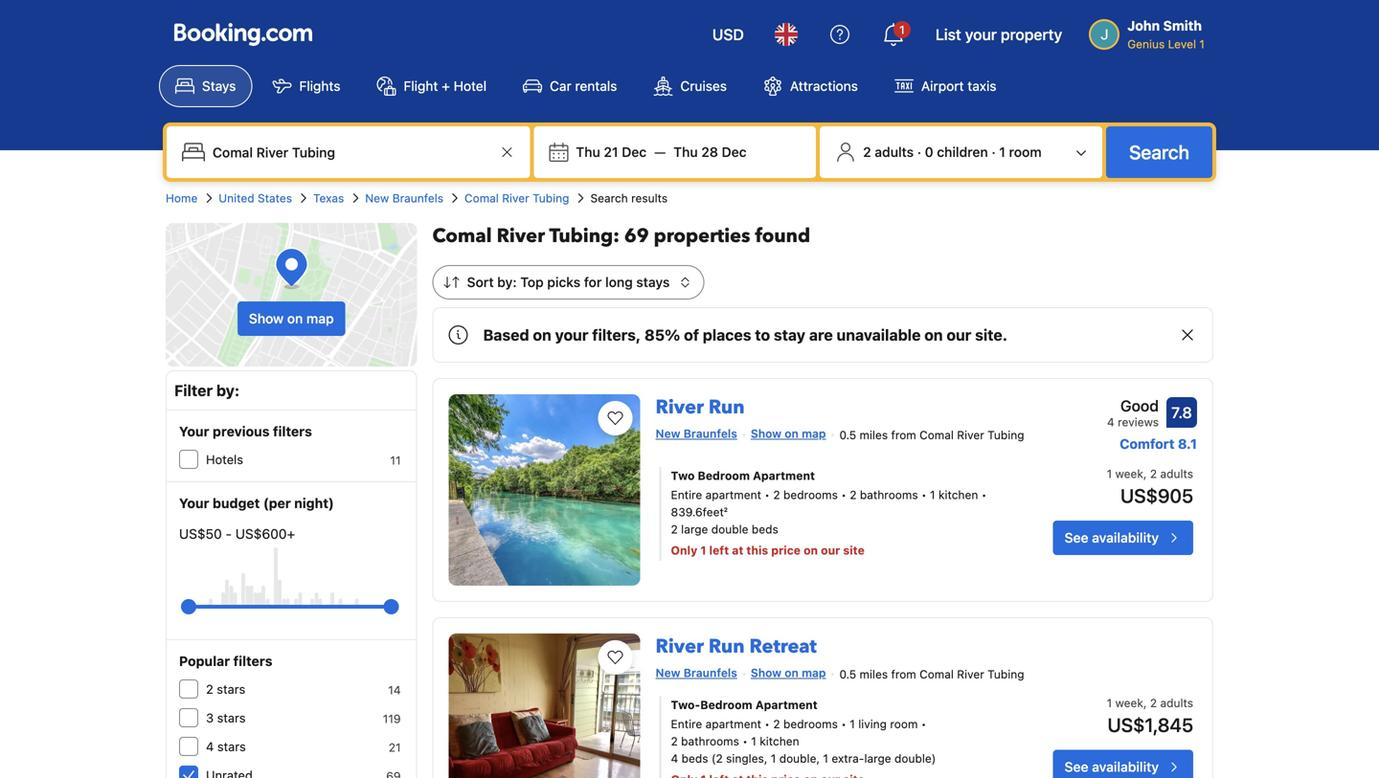 Task type: vqa. For each thing, say whether or not it's contained in the screenshot.
Nikko
no



Task type: locate. For each thing, give the bounding box(es) containing it.
2 see availability link from the top
[[1053, 750, 1193, 779]]

bathrooms inside entire apartment • 2 bedrooms • 1 living room • 2 bathrooms • 1 kitchen 4 beds (2 singles, 1 double, 1 extra-large double)
[[681, 735, 739, 748]]

0 vertical spatial 0.5
[[839, 428, 856, 442]]

search
[[1129, 141, 1189, 163], [590, 192, 628, 205]]

1 horizontal spatial our
[[947, 326, 971, 344]]

4 inside entire apartment • 2 bedrooms • 1 living room • 2 bathrooms • 1 kitchen 4 beds (2 singles, 1 double, 1 extra-large double)
[[671, 752, 678, 766]]

stars for 4 stars
[[217, 740, 246, 754]]

adults up us$905
[[1160, 467, 1193, 481]]

1 vertical spatial see
[[1065, 759, 1088, 775]]

large
[[681, 523, 708, 536], [864, 752, 891, 766]]

search for search results
[[590, 192, 628, 205]]

from
[[891, 428, 916, 442], [891, 668, 916, 681]]

thu 21 dec button
[[568, 135, 654, 170]]

thu up search results
[[576, 144, 600, 160]]

1 horizontal spatial by:
[[497, 274, 517, 290]]

1 vertical spatial bathrooms
[[681, 735, 739, 748]]

0.5 miles from comal river tubing for river run
[[839, 428, 1024, 442]]

0 vertical spatial map
[[306, 311, 334, 327]]

2 see from the top
[[1065, 759, 1088, 775]]

2 thu from the left
[[674, 144, 698, 160]]

1 horizontal spatial 4
[[671, 752, 678, 766]]

stays
[[636, 274, 670, 290]]

1 vertical spatial week
[[1115, 697, 1143, 710]]

1 entire from the top
[[671, 488, 702, 502]]

unavailable
[[837, 326, 921, 344]]

apartment inside entire apartment • 2 bedrooms • 1 living room • 2 bathrooms • 1 kitchen 4 beds (2 singles, 1 double, 1 extra-large double)
[[705, 718, 761, 731]]

2 run from the top
[[709, 634, 745, 660]]

0 vertical spatial search
[[1129, 141, 1189, 163]]

singles,
[[726, 752, 768, 766]]

1 dec from the left
[[622, 144, 647, 160]]

miles up the two bedroom apartment "link"
[[860, 428, 888, 442]]

0.5 for river run retreat
[[839, 668, 856, 681]]

1 horizontal spatial beds
[[752, 523, 778, 536]]

1 vertical spatial stars
[[217, 711, 246, 725]]

1
[[899, 23, 905, 36], [1199, 37, 1205, 51], [999, 144, 1006, 160], [1107, 467, 1112, 481], [930, 488, 935, 502], [700, 544, 706, 557], [1107, 697, 1112, 710], [850, 718, 855, 731], [751, 735, 756, 748], [771, 752, 776, 766], [823, 752, 828, 766]]

1 vertical spatial 0.5
[[839, 668, 856, 681]]

•
[[765, 488, 770, 502], [841, 488, 847, 502], [921, 488, 927, 502], [981, 488, 987, 502], [765, 718, 770, 731], [841, 718, 847, 731], [921, 718, 927, 731], [742, 735, 748, 748]]

0 vertical spatial filters
[[273, 424, 312, 440]]

our
[[947, 326, 971, 344], [821, 544, 840, 557]]

0 vertical spatial your
[[965, 25, 997, 44]]

group
[[189, 592, 391, 623]]

booking.com image
[[174, 23, 312, 46]]

filters right previous
[[273, 424, 312, 440]]

0 vertical spatial by:
[[497, 274, 517, 290]]

0 vertical spatial kitchen
[[939, 488, 978, 502]]

states
[[258, 192, 292, 205]]

0 horizontal spatial 21
[[389, 741, 401, 755]]

availability down us$905
[[1092, 530, 1159, 546]]

apartment for two bedroom apartment entire apartment • 2 bedrooms • 2 bathrooms • 1 kitchen • 839.6feet² 2 large double beds only 1 left at this price on our site
[[753, 469, 815, 483]]

1 vertical spatial apartment
[[705, 718, 761, 731]]

reviews
[[1118, 416, 1159, 429]]

1 vertical spatial room
[[890, 718, 918, 731]]

0 horizontal spatial search
[[590, 192, 628, 205]]

2 left 0
[[863, 144, 871, 160]]

0 vertical spatial show on map
[[249, 311, 334, 327]]

0 horizontal spatial our
[[821, 544, 840, 557]]

-
[[226, 526, 232, 542]]

search inside search button
[[1129, 141, 1189, 163]]

apartment down two-bedroom apartment
[[705, 718, 761, 731]]

8.1
[[1178, 436, 1197, 452]]

on inside show on map button
[[287, 311, 303, 327]]

braunfels down river run
[[684, 427, 737, 441]]

week inside 1 week , 2 adults us$905
[[1115, 467, 1143, 481]]

1 vertical spatial availability
[[1092, 759, 1159, 775]]

large down living
[[864, 752, 891, 766]]

entire inside two bedroom apartment entire apartment • 2 bedrooms • 2 bathrooms • 1 kitchen • 839.6feet² 2 large double beds only 1 left at this price on our site
[[671, 488, 702, 502]]

2 vertical spatial new
[[656, 667, 680, 680]]

week for us$905
[[1115, 467, 1143, 481]]

1 vertical spatial apartment
[[755, 698, 818, 712]]

left
[[709, 544, 729, 557]]

0 horizontal spatial room
[[890, 718, 918, 731]]

1 horizontal spatial search
[[1129, 141, 1189, 163]]

river inside river run retreat link
[[656, 634, 704, 660]]

river
[[502, 192, 529, 205], [497, 223, 545, 249], [656, 395, 704, 421], [957, 428, 984, 442], [656, 634, 704, 660], [957, 668, 984, 681]]

show on map inside show on map button
[[249, 311, 334, 327]]

0 vertical spatial 0.5 miles from comal river tubing
[[839, 428, 1024, 442]]

1 thu from the left
[[576, 144, 600, 160]]

thu 21 dec — thu 28 dec
[[576, 144, 747, 160]]

see
[[1065, 530, 1088, 546], [1065, 759, 1088, 775]]

0 vertical spatial apartment
[[753, 469, 815, 483]]

miles for river run
[[860, 428, 888, 442]]

4 left (2
[[671, 752, 678, 766]]

kitchen inside two bedroom apartment entire apartment • 2 bedrooms • 2 bathrooms • 1 kitchen • 839.6feet² 2 large double beds only 1 left at this price on our site
[[939, 488, 978, 502]]

2 stars
[[206, 682, 245, 697]]

see availability down us$1,845
[[1065, 759, 1159, 775]]

11
[[390, 454, 401, 467]]

2 vertical spatial map
[[802, 667, 826, 680]]

run down the places
[[709, 395, 745, 421]]

apartment up "double"
[[705, 488, 761, 502]]

cruises
[[680, 78, 727, 94]]

filters up 2 stars
[[233, 654, 272, 669]]

2 miles from the top
[[860, 668, 888, 681]]

from for river run retreat
[[891, 668, 916, 681]]

apartment
[[753, 469, 815, 483], [755, 698, 818, 712]]

1 vertical spatial your
[[179, 496, 209, 511]]

2 , from the top
[[1143, 697, 1147, 710]]

your up us$50
[[179, 496, 209, 511]]

1 miles from the top
[[860, 428, 888, 442]]

flight + hotel link
[[361, 65, 503, 107]]

0 horizontal spatial thu
[[576, 144, 600, 160]]

new braunfels up two-
[[656, 667, 737, 680]]

, up us$1,845
[[1143, 697, 1147, 710]]

by: for sort
[[497, 274, 517, 290]]

adults left 0
[[875, 144, 914, 160]]

show
[[249, 311, 284, 327], [751, 427, 782, 441], [751, 667, 782, 680]]

1 vertical spatial search
[[590, 192, 628, 205]]

2 up us$905
[[1150, 467, 1157, 481]]

1 vertical spatial ,
[[1143, 697, 1147, 710]]

adults inside 1 week , 2 adults us$1,845
[[1160, 697, 1193, 710]]

0 vertical spatial adults
[[875, 144, 914, 160]]

dec
[[622, 144, 647, 160], [722, 144, 747, 160]]

—
[[654, 144, 666, 160]]

0 vertical spatial from
[[891, 428, 916, 442]]

0 horizontal spatial bathrooms
[[681, 735, 739, 748]]

1 from from the top
[[891, 428, 916, 442]]

0 vertical spatial miles
[[860, 428, 888, 442]]

map for river run
[[802, 427, 826, 441]]

2 stars from the top
[[217, 711, 246, 725]]

2 0.5 from the top
[[839, 668, 856, 681]]

your
[[965, 25, 997, 44], [555, 326, 588, 344]]

0 vertical spatial bedrooms
[[783, 488, 838, 502]]

miles
[[860, 428, 888, 442], [860, 668, 888, 681]]

comal river tubing
[[465, 192, 569, 205]]

dec left —
[[622, 144, 647, 160]]

bathrooms
[[860, 488, 918, 502], [681, 735, 739, 748]]

0 vertical spatial your
[[179, 424, 209, 440]]

1 vertical spatial adults
[[1160, 467, 1193, 481]]

0 vertical spatial large
[[681, 523, 708, 536]]

2 0.5 miles from comal river tubing from the top
[[839, 668, 1024, 681]]

apartment up entire apartment • 2 bedrooms • 1 living room • 2 bathrooms • 1 kitchen 4 beds (2 singles, 1 double, 1 extra-large double)
[[755, 698, 818, 712]]

21 down the 119
[[389, 741, 401, 755]]

2 vertical spatial new braunfels
[[656, 667, 737, 680]]

our left site
[[821, 544, 840, 557]]

, inside 1 week , 2 adults us$1,845
[[1143, 697, 1147, 710]]

show on map
[[249, 311, 334, 327], [751, 427, 826, 441], [751, 667, 826, 680]]

stars down popular filters
[[217, 682, 245, 697]]

1 horizontal spatial room
[[1009, 144, 1042, 160]]

based
[[483, 326, 529, 344]]

4 down 3
[[206, 740, 214, 754]]

entire down two-
[[671, 718, 702, 731]]

adults up us$1,845
[[1160, 697, 1193, 710]]

week for us$1,845
[[1115, 697, 1143, 710]]

1 apartment from the top
[[705, 488, 761, 502]]

new braunfels down river run
[[656, 427, 737, 441]]

map for river run retreat
[[802, 667, 826, 680]]

our left site.
[[947, 326, 971, 344]]

1 see from the top
[[1065, 530, 1088, 546]]

2 availability from the top
[[1092, 759, 1159, 775]]

beds
[[752, 523, 778, 536], [682, 752, 708, 766]]

from up the two bedroom apartment "link"
[[891, 428, 916, 442]]

1 vertical spatial new
[[656, 427, 680, 441]]

show for river run retreat
[[751, 667, 782, 680]]

for
[[584, 274, 602, 290]]

new up two-
[[656, 667, 680, 680]]

1 stars from the top
[[217, 682, 245, 697]]

john smith genius level 1
[[1127, 18, 1205, 51]]

flight + hotel
[[404, 78, 487, 94]]

0 horizontal spatial beds
[[682, 752, 708, 766]]

hotels
[[206, 453, 243, 467]]

1 horizontal spatial bathrooms
[[860, 488, 918, 502]]

1 0.5 from the top
[[839, 428, 856, 442]]

2 apartment from the top
[[705, 718, 761, 731]]

1 vertical spatial 0.5 miles from comal river tubing
[[839, 668, 1024, 681]]

us$905
[[1121, 485, 1193, 507]]

0 vertical spatial show
[[249, 311, 284, 327]]

sort
[[467, 274, 494, 290]]

bedroom right 'two'
[[698, 469, 750, 483]]

your down filter
[[179, 424, 209, 440]]

bathrooms down the two bedroom apartment "link"
[[860, 488, 918, 502]]

, inside 1 week , 2 adults us$905
[[1143, 467, 1147, 481]]

2 bedrooms from the top
[[783, 718, 838, 731]]

apartment up price
[[753, 469, 815, 483]]

1 , from the top
[[1143, 467, 1147, 481]]

2 down two-
[[671, 735, 678, 748]]

1 your from the top
[[179, 424, 209, 440]]

week
[[1115, 467, 1143, 481], [1115, 697, 1143, 710]]

, up us$905
[[1143, 467, 1147, 481]]

united
[[219, 192, 254, 205]]

by: left top
[[497, 274, 517, 290]]

search for search
[[1129, 141, 1189, 163]]

2 vertical spatial braunfels
[[684, 667, 737, 680]]

your
[[179, 424, 209, 440], [179, 496, 209, 511]]

braunfels down 'river run retreat'
[[684, 667, 737, 680]]

week inside 1 week , 2 adults us$1,845
[[1115, 697, 1143, 710]]

adults for us$905
[[1160, 467, 1193, 481]]

on inside two bedroom apartment entire apartment • 2 bedrooms • 2 bathrooms • 1 kitchen • 839.6feet² 2 large double beds only 1 left at this price on our site
[[804, 544, 818, 557]]

0 horizontal spatial large
[[681, 523, 708, 536]]

0 vertical spatial entire
[[671, 488, 702, 502]]

2 adults · 0 children · 1 room button
[[828, 134, 1095, 170]]

stars for 2 stars
[[217, 682, 245, 697]]

1 vertical spatial beds
[[682, 752, 708, 766]]

filter by:
[[174, 382, 240, 400]]

1 horizontal spatial 21
[[604, 144, 618, 160]]

run left retreat
[[709, 634, 745, 660]]

2 down popular
[[206, 682, 213, 697]]

0 vertical spatial apartment
[[705, 488, 761, 502]]

0 vertical spatial availability
[[1092, 530, 1159, 546]]

· right children
[[992, 144, 996, 160]]

see availability down us$905
[[1065, 530, 1159, 546]]

new right texas link
[[365, 192, 389, 205]]

of
[[684, 326, 699, 344]]

two
[[671, 469, 695, 483]]

from up 'two-bedroom apartment' link
[[891, 668, 916, 681]]

comfort
[[1120, 436, 1175, 452]]

0 vertical spatial see availability
[[1065, 530, 1159, 546]]

· left 0
[[917, 144, 921, 160]]

thu left 28
[[674, 144, 698, 160]]

good element
[[1107, 395, 1159, 418]]

airport taxis
[[921, 78, 997, 94]]

1 0.5 miles from comal river tubing from the top
[[839, 428, 1024, 442]]

bedrooms down the two bedroom apartment "link"
[[783, 488, 838, 502]]

2 up us$1,845
[[1150, 697, 1157, 710]]

bedroom inside two bedroom apartment entire apartment • 2 bedrooms • 2 bathrooms • 1 kitchen • 839.6feet² 2 large double beds only 1 left at this price on our site
[[698, 469, 750, 483]]

0 vertical spatial stars
[[217, 682, 245, 697]]

united states
[[219, 192, 292, 205]]

filter
[[174, 382, 213, 400]]

adults inside 1 week , 2 adults us$905
[[1160, 467, 1193, 481]]

tubing for river run
[[988, 428, 1024, 442]]

1 vertical spatial show on map
[[751, 427, 826, 441]]

2 vertical spatial show
[[751, 667, 782, 680]]

show for river run
[[751, 427, 782, 441]]

room right living
[[890, 718, 918, 731]]

your for your previous filters
[[179, 424, 209, 440]]

0 vertical spatial our
[[947, 326, 971, 344]]

1 vertical spatial entire
[[671, 718, 702, 731]]

room inside dropdown button
[[1009, 144, 1042, 160]]

by:
[[497, 274, 517, 290], [216, 382, 240, 400]]

4 left reviews
[[1107, 416, 1115, 429]]

bedrooms down 'two-bedroom apartment' link
[[783, 718, 838, 731]]

availability
[[1092, 530, 1159, 546], [1092, 759, 1159, 775]]

7.8
[[1171, 404, 1192, 422]]

see availability link down us$905
[[1053, 521, 1193, 555]]

run inside "link"
[[709, 395, 745, 421]]

entire down 'two'
[[671, 488, 702, 502]]

1 vertical spatial bedrooms
[[783, 718, 838, 731]]

cruises link
[[637, 65, 743, 107]]

1 button
[[870, 11, 916, 57]]

1 vertical spatial tubing
[[988, 428, 1024, 442]]

21 left —
[[604, 144, 618, 160]]

1 vertical spatial new braunfels
[[656, 427, 737, 441]]

1 horizontal spatial kitchen
[[939, 488, 978, 502]]

availability down us$1,845
[[1092, 759, 1159, 775]]

braunfels for river run retreat
[[684, 667, 737, 680]]

room right children
[[1009, 144, 1042, 160]]

0 horizontal spatial filters
[[233, 654, 272, 669]]

united states link
[[219, 190, 292, 207]]

new braunfels down where are you going? field at top
[[365, 192, 443, 205]]

1 · from the left
[[917, 144, 921, 160]]

0.5 up the two bedroom apartment "link"
[[839, 428, 856, 442]]

1 week from the top
[[1115, 467, 1143, 481]]

map inside button
[[306, 311, 334, 327]]

tubing:
[[549, 223, 619, 249]]

1 vertical spatial 21
[[389, 741, 401, 755]]

0 vertical spatial new braunfels
[[365, 192, 443, 205]]

your inside 'link'
[[965, 25, 997, 44]]

2 inside 1 week , 2 adults us$1,845
[[1150, 697, 1157, 710]]

search button
[[1106, 126, 1212, 178]]

miles up living
[[860, 668, 888, 681]]

kitchen inside entire apartment • 2 bedrooms • 1 living room • 2 bathrooms • 1 kitchen 4 beds (2 singles, 1 double, 1 extra-large double)
[[760, 735, 799, 748]]

see availability link for us$905
[[1053, 521, 1193, 555]]

1 vertical spatial large
[[864, 752, 891, 766]]

0.5
[[839, 428, 856, 442], [839, 668, 856, 681]]

new down river run
[[656, 427, 680, 441]]

1 vertical spatial run
[[709, 634, 745, 660]]

are
[[809, 326, 833, 344]]

1 vertical spatial filters
[[233, 654, 272, 669]]

new
[[365, 192, 389, 205], [656, 427, 680, 441], [656, 667, 680, 680]]

0 horizontal spatial ·
[[917, 144, 921, 160]]

0 vertical spatial bathrooms
[[860, 488, 918, 502]]

bedrooms inside two bedroom apartment entire apartment • 2 bedrooms • 2 bathrooms • 1 kitchen • 839.6feet² 2 large double beds only 1 left at this price on our site
[[783, 488, 838, 502]]

0 vertical spatial see
[[1065, 530, 1088, 546]]

dec right 28
[[722, 144, 747, 160]]

bathrooms up (2
[[681, 735, 739, 748]]

1 horizontal spatial thu
[[674, 144, 698, 160]]

stars down "3 stars"
[[217, 740, 246, 754]]

by: right filter
[[216, 382, 240, 400]]

car rentals
[[550, 78, 617, 94]]

braunfels down where are you going? field at top
[[392, 192, 443, 205]]

0.5 for river run
[[839, 428, 856, 442]]

2 adults · 0 children · 1 room
[[863, 144, 1042, 160]]

stars right 3
[[217, 711, 246, 725]]

(per
[[263, 496, 291, 511]]

beds left (2
[[682, 752, 708, 766]]

1 availability from the top
[[1092, 530, 1159, 546]]

2 your from the top
[[179, 496, 209, 511]]

large inside entire apartment • 2 bedrooms • 1 living room • 2 bathrooms • 1 kitchen 4 beds (2 singles, 1 double, 1 extra-large double)
[[864, 752, 891, 766]]

2 see availability from the top
[[1065, 759, 1159, 775]]

comal
[[465, 192, 499, 205], [432, 223, 492, 249], [919, 428, 954, 442], [919, 668, 954, 681]]

week up us$1,845
[[1115, 697, 1143, 710]]

1 vertical spatial show
[[751, 427, 782, 441]]

2 down the two bedroom apartment "link"
[[850, 488, 857, 502]]

2 vertical spatial stars
[[217, 740, 246, 754]]

apartment
[[705, 488, 761, 502], [705, 718, 761, 731]]

1 vertical spatial bedroom
[[700, 698, 752, 712]]

0.5 up 'two-bedroom apartment' link
[[839, 668, 856, 681]]

new for river run
[[656, 427, 680, 441]]

river inside river run "link"
[[656, 395, 704, 421]]

picks
[[547, 274, 580, 290]]

0 vertical spatial see availability link
[[1053, 521, 1193, 555]]

show on map for river run retreat
[[751, 667, 826, 680]]

2 entire from the top
[[671, 718, 702, 731]]

to
[[755, 326, 770, 344]]

+
[[442, 78, 450, 94]]

1 vertical spatial your
[[555, 326, 588, 344]]

0 vertical spatial room
[[1009, 144, 1042, 160]]

apartment inside two bedroom apartment entire apartment • 2 bedrooms • 2 bathrooms • 1 kitchen • 839.6feet² 2 large double beds only 1 left at this price on our site
[[753, 469, 815, 483]]

1 vertical spatial map
[[802, 427, 826, 441]]

home link
[[166, 190, 198, 207]]

bedroom up (2
[[700, 698, 752, 712]]

large inside two bedroom apartment entire apartment • 2 bedrooms • 2 bathrooms • 1 kitchen • 839.6feet² 2 large double beds only 1 left at this price on our site
[[681, 523, 708, 536]]

see availability link down us$1,845
[[1053, 750, 1193, 779]]

tubing for river run retreat
[[988, 668, 1024, 681]]

0 horizontal spatial dec
[[622, 144, 647, 160]]

large down 839.6feet²
[[681, 523, 708, 536]]

retreat
[[749, 634, 817, 660]]

3 stars from the top
[[217, 740, 246, 754]]

0 vertical spatial run
[[709, 395, 745, 421]]

1 see availability link from the top
[[1053, 521, 1193, 555]]

4 stars
[[206, 740, 246, 754]]

1 run from the top
[[709, 395, 745, 421]]

map
[[306, 311, 334, 327], [802, 427, 826, 441], [802, 667, 826, 680]]

run for river run
[[709, 395, 745, 421]]

1 vertical spatial from
[[891, 668, 916, 681]]

2 week from the top
[[1115, 697, 1143, 710]]

beds up this
[[752, 523, 778, 536]]

1 horizontal spatial your
[[965, 25, 997, 44]]

1 vertical spatial braunfels
[[684, 427, 737, 441]]

0 vertical spatial braunfels
[[392, 192, 443, 205]]

2 from from the top
[[891, 668, 916, 681]]

0 vertical spatial week
[[1115, 467, 1143, 481]]

your left the filters,
[[555, 326, 588, 344]]

1 vertical spatial our
[[821, 544, 840, 557]]

0 vertical spatial ,
[[1143, 467, 1147, 481]]

from for river run
[[891, 428, 916, 442]]

0 vertical spatial beds
[[752, 523, 778, 536]]

see availability for us$1,845
[[1065, 759, 1159, 775]]

week down comfort
[[1115, 467, 1143, 481]]

taxis
[[968, 78, 997, 94]]

your right list
[[965, 25, 997, 44]]

1 horizontal spatial ·
[[992, 144, 996, 160]]

1 see availability from the top
[[1065, 530, 1159, 546]]

2 vertical spatial show on map
[[751, 667, 826, 680]]

1 bedrooms from the top
[[783, 488, 838, 502]]

2 dec from the left
[[722, 144, 747, 160]]

1 inside john smith genius level 1
[[1199, 37, 1205, 51]]



Task type: describe. For each thing, give the bounding box(es) containing it.
entire inside entire apartment • 2 bedrooms • 1 living room • 2 bathrooms • 1 kitchen 4 beds (2 singles, 1 double, 1 extra-large double)
[[671, 718, 702, 731]]

(2
[[711, 752, 723, 766]]

0 vertical spatial 21
[[604, 144, 618, 160]]

double)
[[895, 752, 936, 766]]

river inside comal river tubing link
[[502, 192, 529, 205]]

see for us$905
[[1065, 530, 1088, 546]]

flights
[[299, 78, 340, 94]]

popular
[[179, 654, 230, 669]]

availability for us$1,845
[[1092, 759, 1159, 775]]

two bedroom apartment link
[[671, 467, 995, 485]]

home
[[166, 192, 198, 205]]

0 vertical spatial tubing
[[533, 192, 569, 205]]

property
[[1001, 25, 1062, 44]]

double,
[[779, 752, 820, 766]]

site
[[843, 544, 865, 557]]

0
[[925, 144, 933, 160]]

rentals
[[575, 78, 617, 94]]

thu 28 dec button
[[666, 135, 754, 170]]

price
[[771, 544, 801, 557]]

2 down two-bedroom apartment
[[773, 718, 780, 731]]

see availability link for us$1,845
[[1053, 750, 1193, 779]]

28
[[701, 144, 718, 160]]

1 week , 2 adults us$1,845
[[1107, 697, 1193, 736]]

2 inside 1 week , 2 adults us$905
[[1150, 467, 1157, 481]]

1 horizontal spatial filters
[[273, 424, 312, 440]]

texas
[[313, 192, 344, 205]]

bedrooms inside entire apartment • 2 bedrooms • 1 living room • 2 bathrooms • 1 kitchen 4 beds (2 singles, 1 double, 1 extra-large double)
[[783, 718, 838, 731]]

839.6feet²
[[671, 506, 728, 519]]

1 week , 2 adults us$905
[[1107, 467, 1193, 507]]

room inside entire apartment • 2 bedrooms • 1 living room • 2 bathrooms • 1 kitchen 4 beds (2 singles, 1 double, 1 extra-large double)
[[890, 718, 918, 731]]

comal river tubing: 69 properties found
[[432, 223, 810, 249]]

stay
[[774, 326, 805, 344]]

our inside two bedroom apartment entire apartment • 2 bedrooms • 2 bathrooms • 1 kitchen • 839.6feet² 2 large double beds only 1 left at this price on our site
[[821, 544, 840, 557]]

adults for us$1,845
[[1160, 697, 1193, 710]]

extra-
[[832, 752, 864, 766]]

usd button
[[701, 11, 756, 57]]

see availability for us$905
[[1065, 530, 1159, 546]]

living
[[858, 718, 887, 731]]

level
[[1168, 37, 1196, 51]]

new braunfels for river run retreat
[[656, 667, 737, 680]]

found
[[755, 223, 810, 249]]

this
[[746, 544, 768, 557]]

show on map for river run
[[751, 427, 826, 441]]

0 vertical spatial new
[[365, 192, 389, 205]]

flights link
[[256, 65, 357, 107]]

apartment inside two bedroom apartment entire apartment • 2 bedrooms • 2 bathrooms • 1 kitchen • 839.6feet² 2 large double beds only 1 left at this price on our site
[[705, 488, 761, 502]]

bathrooms inside two bedroom apartment entire apartment • 2 bedrooms • 2 bathrooms • 1 kitchen • 839.6feet² 2 large double beds only 1 left at this price on our site
[[860, 488, 918, 502]]

car rentals link
[[507, 65, 633, 107]]

69
[[624, 223, 649, 249]]

2 up only
[[671, 523, 678, 536]]

river run image
[[449, 395, 640, 586]]

bedroom for two-
[[700, 698, 752, 712]]

airport
[[921, 78, 964, 94]]

car
[[550, 78, 571, 94]]

stays
[[202, 78, 236, 94]]

good 4 reviews
[[1107, 397, 1159, 429]]

miles for river run retreat
[[860, 668, 888, 681]]

two-bedroom apartment
[[671, 698, 818, 712]]

bedroom for two
[[698, 469, 750, 483]]

by: for filter
[[216, 382, 240, 400]]

at
[[732, 544, 744, 557]]

new braunfels link
[[365, 190, 443, 207]]

airport taxis link
[[878, 65, 1013, 107]]

3
[[206, 711, 214, 725]]

hotel
[[454, 78, 487, 94]]

beds inside two bedroom apartment entire apartment • 2 bedrooms • 2 bathrooms • 1 kitchen • 839.6feet² 2 large double beds only 1 left at this price on our site
[[752, 523, 778, 536]]

entire apartment • 2 bedrooms • 1 living room • 2 bathrooms • 1 kitchen 4 beds (2 singles, 1 double, 1 extra-large double)
[[671, 718, 936, 766]]

your budget (per night)
[[179, 496, 334, 511]]

stars for 3 stars
[[217, 711, 246, 725]]

flight
[[404, 78, 438, 94]]

us$50 - us$600+
[[179, 526, 295, 542]]

show inside button
[[249, 311, 284, 327]]

comfort 8.1
[[1120, 436, 1197, 452]]

smith
[[1163, 18, 1202, 34]]

river run retreat link
[[656, 626, 817, 660]]

see for us$1,845
[[1065, 759, 1088, 775]]

, for us$905
[[1143, 467, 1147, 481]]

0.5 miles from comal river tubing for river run retreat
[[839, 668, 1024, 681]]

list your property link
[[924, 11, 1074, 57]]

Where are you going? field
[[205, 135, 495, 170]]

1 inside 1 week , 2 adults us$1,845
[[1107, 697, 1112, 710]]

119
[[383, 713, 401, 726]]

show on map button
[[237, 302, 345, 336]]

river run
[[656, 395, 745, 421]]

your account menu john smith genius level 1 element
[[1089, 9, 1212, 53]]

top
[[520, 274, 544, 290]]

list your property
[[936, 25, 1062, 44]]

run for river run retreat
[[709, 634, 745, 660]]

us$50
[[179, 526, 222, 542]]

3 stars
[[206, 711, 246, 725]]

, for us$1,845
[[1143, 697, 1147, 710]]

popular filters
[[179, 654, 272, 669]]

4 inside good 4 reviews
[[1107, 416, 1115, 429]]

genius
[[1127, 37, 1165, 51]]

2 up price
[[773, 488, 780, 502]]

river inside search results updated. comal river tubing: 69 properties found. applied filters: unrated, 5 stars. element
[[497, 223, 545, 249]]

0 horizontal spatial 4
[[206, 740, 214, 754]]

properties
[[654, 223, 750, 249]]

two-
[[671, 698, 700, 712]]

0 horizontal spatial your
[[555, 326, 588, 344]]

1 inside 1 week , 2 adults us$905
[[1107, 467, 1112, 481]]

apartment for two-bedroom apartment
[[755, 698, 818, 712]]

search results updated. comal river tubing: 69 properties found. applied filters: unrated, 5 stars. element
[[432, 223, 1213, 250]]

new for river run retreat
[[656, 667, 680, 680]]

beds inside entire apartment • 2 bedrooms • 1 living room • 2 bathrooms • 1 kitchen 4 beds (2 singles, 1 double, 1 extra-large double)
[[682, 752, 708, 766]]

sort by: top picks for long stays
[[467, 274, 670, 290]]

children
[[937, 144, 988, 160]]

2 inside 2 adults · 0 children · 1 room dropdown button
[[863, 144, 871, 160]]

new braunfels for river run
[[656, 427, 737, 441]]

your previous filters
[[179, 424, 312, 440]]

river run link
[[656, 387, 745, 421]]

places
[[703, 326, 751, 344]]

site.
[[975, 326, 1007, 344]]

85%
[[644, 326, 680, 344]]

your for your budget (per night)
[[179, 496, 209, 511]]

stays link
[[159, 65, 252, 107]]

2 · from the left
[[992, 144, 996, 160]]

scored 7.8 element
[[1166, 397, 1197, 428]]

braunfels for river run
[[684, 427, 737, 441]]

night)
[[294, 496, 334, 511]]

availability for us$905
[[1092, 530, 1159, 546]]

river run retreat image
[[449, 634, 640, 779]]

adults inside dropdown button
[[875, 144, 914, 160]]

long
[[605, 274, 633, 290]]



